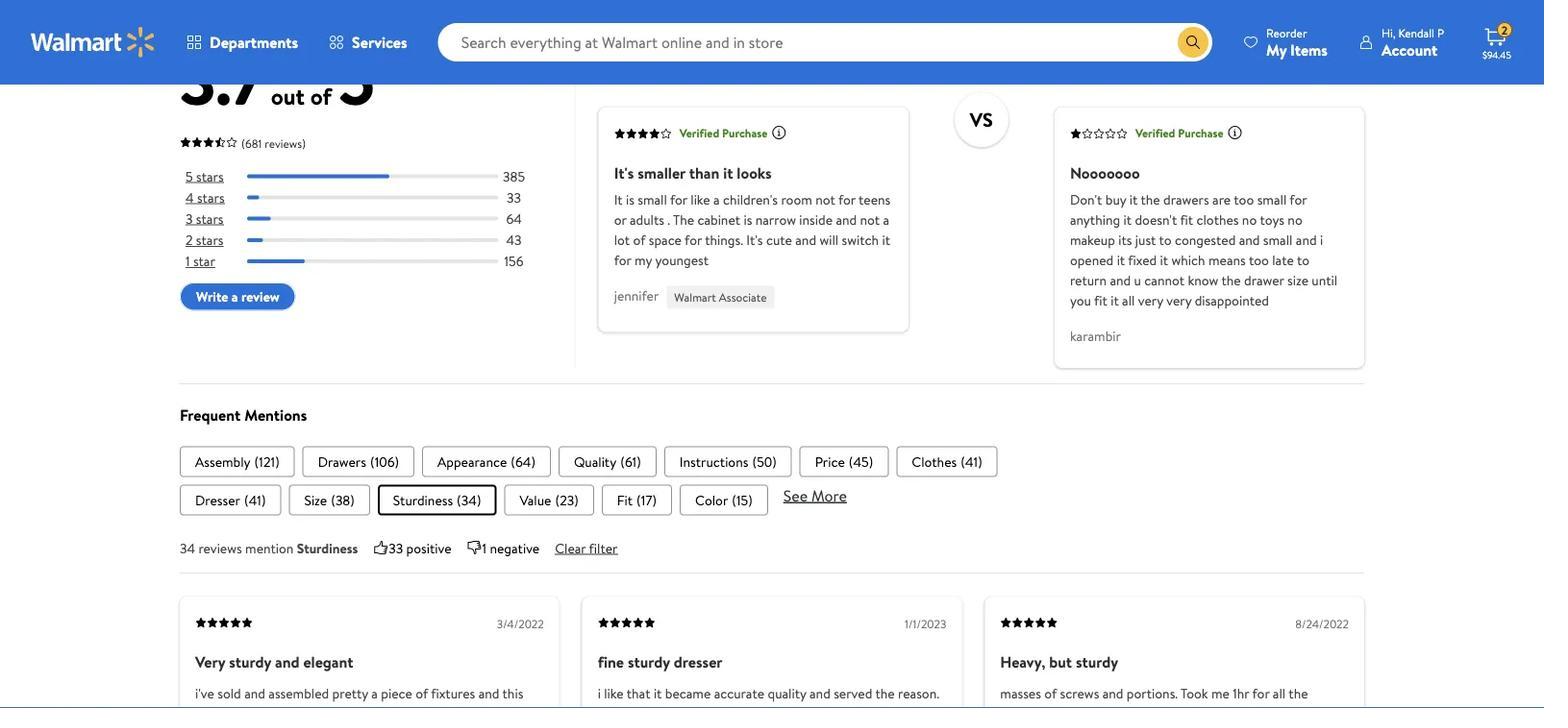 Task type: describe. For each thing, give the bounding box(es) containing it.
will
[[820, 231, 839, 249]]

see
[[783, 485, 808, 506]]

first-
[[362, 704, 391, 709]]

them.
[[433, 704, 466, 709]]

jennifer
[[614, 286, 659, 305]]

like inside i like that it became accurate quality and served the reason. it changed into smaller than what i thought. i advocate thi
[[604, 684, 624, 703]]

more
[[811, 485, 847, 506]]

(681
[[241, 135, 262, 151]]

frequent
[[180, 405, 241, 426]]

love
[[1216, 704, 1240, 709]]

0 horizontal spatial sturdiness
[[297, 539, 358, 557]]

is inside masses of screws and portions. took me 1hr for all the portions. it is the cabinets. sold 2 and love them, just ver
[[1066, 704, 1075, 709]]

toys
[[1260, 210, 1284, 229]]

until
[[1312, 271, 1337, 290]]

smaller inside it's smaller than it looks it is small for like a children's room not for teens or adults . the cabinet is narrow inside and not a lot of space for things. it's cute and will switch it for my youngest
[[638, 162, 685, 183]]

price
[[815, 452, 845, 471]]

1 very from the left
[[1138, 291, 1163, 310]]

been
[[217, 704, 246, 709]]

the right 1hr
[[1289, 684, 1308, 703]]

(45)
[[849, 452, 873, 471]]

of inside masses of screws and portions. took me 1hr for all the portions. it is the cabinets. sold 2 and love them, just ver
[[1044, 684, 1057, 703]]

list item containing instructions
[[664, 446, 792, 477]]

size
[[1287, 271, 1308, 290]]

nooooooo
[[1070, 162, 1140, 183]]

are
[[1212, 190, 1231, 209]]

drawers (106)
[[318, 452, 399, 471]]

stars for 5 stars
[[196, 167, 224, 186]]

1 vertical spatial 5
[[186, 167, 193, 186]]

the inside i like that it became accurate quality and served the reason. it changed into smaller than what i thought. i advocate thi
[[875, 684, 895, 703]]

just inside nooooooo don't buy it the drawers are too small for anything it doesn't fit clothes no toys no makeup its just to congested and small and i opened it fixed it which means too late to return and u cannot know the drawer size until you fit it all very very disappointed
[[1135, 231, 1156, 249]]

heavy,
[[1000, 652, 1045, 673]]

3/4/2022
[[497, 616, 544, 632]]

stars for 2 stars
[[196, 231, 224, 249]]

vs
[[970, 106, 993, 133]]

list item containing quality
[[558, 446, 656, 477]]

verified purchase information image
[[771, 125, 787, 140]]

the up disappointed
[[1221, 271, 1241, 290]]

0 horizontal spatial review
[[241, 287, 279, 306]]

all inside masses of screws and portions. took me 1hr for all the portions. it is the cabinets. sold 2 and love them, just ver
[[1273, 684, 1286, 703]]

services button
[[314, 19, 423, 65]]

(41) for clothes (41)
[[961, 452, 982, 471]]

1 vertical spatial too
[[1249, 251, 1269, 269]]

makeup
[[1070, 231, 1115, 249]]

masses of screws and portions. took me 1hr for all the portions. it is the cabinets. sold 2 and love them, just ver
[[1000, 684, 1329, 709]]

mention
[[245, 539, 294, 557]]

33 positive
[[389, 539, 451, 557]]

my
[[1266, 39, 1287, 60]]

3.7 out of 5
[[180, 31, 375, 127]]

and up well
[[478, 684, 499, 703]]

walmart image
[[31, 27, 156, 58]]

it right switch
[[882, 231, 890, 249]]

advocate
[[859, 704, 912, 709]]

(34)
[[457, 491, 481, 509]]

list item containing assembly
[[180, 446, 295, 477]]

(15)
[[732, 491, 753, 509]]

list item containing fit
[[602, 485, 672, 516]]

1 no from the left
[[1242, 210, 1257, 229]]

list item containing dresser
[[180, 485, 281, 516]]

1 horizontal spatial negative
[[1143, 51, 1201, 72]]

(41) for dresser (41)
[[244, 491, 266, 509]]

list item containing price
[[800, 446, 889, 477]]

and down inside
[[795, 231, 816, 249]]

progress bar for 385
[[247, 175, 499, 178]]

3 stars
[[186, 209, 224, 228]]

stars for 3 stars
[[196, 209, 224, 228]]

1 vertical spatial negative
[[490, 539, 540, 557]]

late
[[1272, 251, 1294, 269]]

lot
[[614, 231, 630, 249]]

list item containing clothes
[[896, 446, 998, 477]]

search icon image
[[1185, 35, 1201, 50]]

cabinets.
[[1100, 704, 1151, 709]]

it down its
[[1117, 251, 1125, 269]]

verified for than
[[679, 125, 719, 141]]

1/1/2023
[[905, 616, 946, 632]]

clothes
[[912, 452, 957, 471]]

elegant
[[303, 652, 353, 673]]

price (45)
[[815, 452, 873, 471]]

space
[[649, 231, 682, 249]]

for down the
[[685, 231, 702, 249]]

smaller inside i like that it became accurate quality and served the reason. it changed into smaller than what i thought. i advocate thi
[[688, 704, 730, 709]]

assembly (121)
[[195, 452, 279, 471]]

it right you
[[1111, 291, 1119, 310]]

narrow
[[755, 210, 796, 229]]

it inside masses of screws and portions. took me 1hr for all the portions. it is the cabinets. sold 2 and love them, just ver
[[1055, 704, 1063, 709]]

quality
[[768, 684, 806, 703]]

(64)
[[511, 452, 535, 471]]

1 horizontal spatial to
[[1297, 251, 1310, 269]]

0 vertical spatial is
[[626, 190, 634, 209]]

1 vertical spatial is
[[744, 210, 752, 229]]

helpful for positive
[[636, 51, 683, 72]]

and up size in the right top of the page
[[1296, 231, 1317, 249]]

quality
[[574, 452, 616, 471]]

color
[[695, 491, 728, 509]]

2 i from the left
[[852, 704, 856, 709]]

list item containing size
[[289, 485, 370, 516]]

list item containing appearance
[[422, 446, 551, 477]]

departments
[[210, 32, 298, 53]]

cabinet
[[697, 210, 740, 229]]

(50)
[[752, 452, 777, 471]]

(23)
[[555, 491, 579, 509]]

it left looks
[[723, 162, 733, 183]]

filter
[[589, 539, 618, 557]]

the down screws at the right bottom of page
[[1078, 704, 1097, 709]]

1 vertical spatial portions.
[[1000, 704, 1051, 709]]

sold inside masses of screws and portions. took me 1hr for all the portions. it is the cabinets. sold 2 and love them, just ver
[[1155, 704, 1178, 709]]

congested
[[1175, 231, 1236, 249]]

well
[[469, 704, 492, 709]]

see more
[[783, 485, 847, 506]]

mentions
[[244, 405, 307, 426]]

(38)
[[331, 491, 355, 509]]

1hr
[[1233, 684, 1249, 703]]

for down lot
[[614, 251, 631, 269]]

Search search field
[[438, 23, 1212, 62]]

helpful for negative
[[1092, 51, 1139, 72]]

i've sold and assembled pretty a piece of fixtures and this has been through a ways the first-rate of them. well wel
[[195, 684, 534, 709]]

inside
[[799, 210, 833, 229]]

opened
[[1070, 251, 1114, 269]]

pretty
[[332, 684, 368, 703]]

items
[[1290, 39, 1328, 60]]

it up cannot
[[1160, 251, 1168, 269]]

1 horizontal spatial portions.
[[1127, 684, 1178, 703]]

the inside i've sold and assembled pretty a piece of fixtures and this has been through a ways the first-rate of them. well wel
[[339, 704, 359, 709]]

the
[[673, 210, 694, 229]]

assembly
[[195, 452, 251, 471]]

than inside i like that it became accurate quality and served the reason. it changed into smaller than what i thought. i advocate thi
[[733, 704, 759, 709]]

2 for 2 stars
[[186, 231, 193, 249]]

u
[[1134, 271, 1141, 290]]

has
[[195, 704, 214, 709]]

but
[[1049, 652, 1072, 673]]

1 vertical spatial not
[[860, 210, 880, 229]]

(681 reviews)
[[241, 135, 306, 151]]

1 for 1 star
[[186, 252, 190, 271]]

progress bar for 43
[[247, 238, 499, 242]]

and up 'through'
[[244, 684, 265, 703]]

0 vertical spatial positive
[[687, 51, 739, 72]]

2 for 2
[[1501, 22, 1508, 38]]

took
[[1181, 684, 1208, 703]]

piece
[[381, 684, 412, 703]]

which
[[1171, 251, 1205, 269]]

sold inside i've sold and assembled pretty a piece of fixtures and this has been through a ways the first-rate of them. well wel
[[217, 684, 241, 703]]

that
[[627, 684, 650, 703]]

0 vertical spatial it's
[[614, 162, 634, 183]]

sturdy for very
[[229, 652, 271, 673]]

33 for 33
[[507, 188, 521, 207]]

for inside masses of screws and portions. took me 1hr for all the portions. it is the cabinets. sold 2 and love them, just ver
[[1252, 684, 1270, 703]]

served
[[834, 684, 872, 703]]

small up the toys
[[1257, 190, 1287, 209]]

progress bar for 33
[[247, 196, 499, 200]]

review for most helpful positive review
[[743, 51, 787, 72]]

walmart
[[674, 289, 716, 306]]

3
[[186, 209, 193, 228]]

verified purchase for the
[[1135, 125, 1223, 141]]

like inside it's smaller than it looks it is small for like a children's room not for teens or adults . the cabinet is narrow inside and not a lot of space for things. it's cute and will switch it for my youngest
[[691, 190, 710, 209]]

list containing assembly
[[180, 446, 1364, 477]]

purchase for looks
[[722, 125, 768, 141]]

reviews)
[[265, 135, 306, 151]]

services
[[352, 32, 407, 53]]

fit (17)
[[617, 491, 657, 509]]

a down "assembled"
[[299, 704, 305, 709]]

see more list
[[180, 485, 1364, 516]]

1 i from the left
[[793, 704, 797, 709]]

don't
[[1070, 190, 1102, 209]]

nooooooo don't buy it the drawers are too small for anything it doesn't fit clothes no toys no makeup its just to congested and small and i opened it fixed it which means too late to return and u cannot know the drawer size until you fit it all very very disappointed
[[1070, 162, 1337, 310]]

appearance
[[437, 452, 507, 471]]

it right buy
[[1129, 190, 1138, 209]]

and up cabinets.
[[1102, 684, 1123, 703]]

i inside i like that it became accurate quality and served the reason. it changed into smaller than what i thought. i advocate thi
[[598, 684, 601, 703]]

verified for buy
[[1135, 125, 1175, 141]]

(61)
[[620, 452, 641, 471]]

and down "took"
[[1192, 704, 1213, 709]]

2 very from the left
[[1166, 291, 1191, 310]]

looks
[[737, 162, 772, 183]]



Task type: vqa. For each thing, say whether or not it's contained in the screenshot.


Task type: locate. For each thing, give the bounding box(es) containing it.
fit
[[617, 491, 633, 509]]

0 vertical spatial i
[[1320, 231, 1323, 249]]

1 horizontal spatial all
[[1273, 684, 1286, 703]]

64
[[506, 209, 522, 228]]

most helpful negative review
[[1055, 51, 1248, 72]]

of inside "3.7 out of 5"
[[310, 80, 332, 112]]

verified purchase for looks
[[679, 125, 768, 141]]

it inside i like that it became accurate quality and served the reason. it changed into smaller than what i thought. i advocate thi
[[654, 684, 662, 703]]

purchase left verified purchase information image
[[722, 125, 768, 141]]

than inside it's smaller than it looks it is small for like a children's room not for teens or adults . the cabinet is narrow inside and not a lot of space for things. it's cute and will switch it for my youngest
[[689, 162, 720, 183]]

5 progress bar from the top
[[247, 260, 499, 263]]

1 horizontal spatial not
[[860, 210, 880, 229]]

1 horizontal spatial sturdiness
[[393, 491, 453, 509]]

2 verified purchase from the left
[[1135, 125, 1223, 141]]

2 up $94.45
[[1501, 22, 1508, 38]]

0 vertical spatial 2
[[1501, 22, 1508, 38]]

and
[[836, 210, 857, 229], [795, 231, 816, 249], [1239, 231, 1260, 249], [1296, 231, 1317, 249], [1110, 271, 1131, 290], [275, 652, 300, 673], [244, 684, 265, 703], [478, 684, 499, 703], [809, 684, 830, 703], [1102, 684, 1123, 703], [1192, 704, 1213, 709]]

clear
[[555, 539, 586, 557]]

p
[[1437, 25, 1444, 41]]

karambir
[[1070, 326, 1121, 345]]

0 horizontal spatial verified
[[679, 125, 719, 141]]

1 horizontal spatial most
[[1055, 51, 1088, 72]]

very down u
[[1138, 291, 1163, 310]]

it's smaller than it looks it is small for like a children's room not for teens or adults . the cabinet is narrow inside and not a lot of space for things. it's cute and will switch it for my youngest
[[614, 162, 891, 269]]

of right piece
[[415, 684, 428, 703]]

0 horizontal spatial fit
[[1094, 291, 1107, 310]]

like up changed at the bottom left of the page
[[604, 684, 624, 703]]

2 most from the left
[[1055, 51, 1088, 72]]

2 progress bar from the top
[[247, 196, 499, 200]]

1 vertical spatial 1
[[482, 539, 487, 557]]

list item up "color (15)"
[[664, 446, 792, 477]]

1 vertical spatial it
[[598, 704, 606, 709]]

dresser
[[674, 652, 723, 673]]

sturdy for fine
[[628, 652, 670, 673]]

34
[[180, 539, 195, 557]]

2 no from the left
[[1288, 210, 1302, 229]]

1 vertical spatial 33
[[389, 539, 403, 557]]

1 horizontal spatial 2
[[1181, 704, 1189, 709]]

1 vertical spatial smaller
[[688, 704, 730, 709]]

33 down sturdiness (34)
[[389, 539, 403, 557]]

2 horizontal spatial review
[[1204, 51, 1248, 72]]

0 horizontal spatial purchase
[[722, 125, 768, 141]]

list item up (34)
[[422, 446, 551, 477]]

for up them,
[[1252, 684, 1270, 703]]

1 vertical spatial sturdiness
[[297, 539, 358, 557]]

dresser
[[195, 491, 240, 509]]

list item down (61)
[[602, 485, 672, 516]]

verified purchase
[[679, 125, 768, 141], [1135, 125, 1223, 141]]

it
[[614, 190, 623, 209], [598, 704, 606, 709]]

sturdy
[[229, 652, 271, 673], [628, 652, 670, 673], [1076, 652, 1118, 673]]

review right write
[[241, 287, 279, 306]]

list item containing drawers
[[303, 446, 414, 477]]

you
[[1070, 291, 1091, 310]]

0 vertical spatial (41)
[[961, 452, 982, 471]]

list item up 33 positive
[[378, 485, 496, 516]]

and up "assembled"
[[275, 652, 300, 673]]

size (38)
[[304, 491, 355, 509]]

3.7
[[180, 31, 267, 127]]

it inside it's smaller than it looks it is small for like a children's room not for teens or adults . the cabinet is narrow inside and not a lot of space for things. it's cute and will switch it for my youngest
[[614, 190, 623, 209]]

0 horizontal spatial negative
[[490, 539, 540, 557]]

list item down assembly (121)
[[180, 485, 281, 516]]

sold up the been
[[217, 684, 241, 703]]

and up switch
[[836, 210, 857, 229]]

1 horizontal spatial it
[[614, 190, 623, 209]]

1 left star
[[186, 252, 190, 271]]

most
[[599, 51, 633, 72], [1055, 51, 1088, 72]]

0 horizontal spatial i
[[598, 684, 601, 703]]

to down doesn't
[[1159, 231, 1172, 249]]

review for most helpful negative review
[[1204, 51, 1248, 72]]

(41) right dresser at the bottom left of the page
[[244, 491, 266, 509]]

quality (61)
[[574, 452, 641, 471]]

0 horizontal spatial i
[[793, 704, 797, 709]]

0 horizontal spatial portions.
[[1000, 704, 1051, 709]]

is up or
[[626, 190, 634, 209]]

1 horizontal spatial verified purchase
[[1135, 125, 1223, 141]]

1 helpful from the left
[[636, 51, 683, 72]]

1 purchase from the left
[[722, 125, 768, 141]]

stars up 4 stars
[[196, 167, 224, 186]]

2 vertical spatial 2
[[1181, 704, 1189, 709]]

2 sturdy from the left
[[628, 652, 670, 673]]

0 vertical spatial to
[[1159, 231, 1172, 249]]

verified purchase up looks
[[679, 125, 768, 141]]

0 vertical spatial like
[[691, 190, 710, 209]]

1 vertical spatial to
[[1297, 251, 1310, 269]]

it inside i like that it became accurate quality and served the reason. it changed into smaller than what i thought. i advocate thi
[[598, 704, 606, 709]]

sold
[[217, 684, 241, 703], [1155, 704, 1178, 709]]

4 progress bar from the top
[[247, 238, 499, 242]]

2 helpful from the left
[[1092, 51, 1139, 72]]

hi, kendall p account
[[1381, 25, 1444, 60]]

i inside nooooooo don't buy it the drawers are too small for anything it doesn't fit clothes no toys no makeup its just to congested and small and i opened it fixed it which means too late to return and u cannot know the drawer size until you fit it all very very disappointed
[[1320, 231, 1323, 249]]

the up doesn't
[[1141, 190, 1160, 209]]

i down fine
[[598, 684, 601, 703]]

for inside nooooooo don't buy it the drawers are too small for anything it doesn't fit clothes no toys no makeup its just to congested and small and i opened it fixed it which means too late to return and u cannot know the drawer size until you fit it all very very disappointed
[[1290, 190, 1307, 209]]

all inside nooooooo don't buy it the drawers are too small for anything it doesn't fit clothes no toys no makeup its just to congested and small and i opened it fixed it which means too late to return and u cannot know the drawer size until you fit it all very very disappointed
[[1122, 291, 1135, 310]]

0 vertical spatial it
[[614, 190, 623, 209]]

adults
[[630, 210, 664, 229]]

hi,
[[1381, 25, 1396, 41]]

1 horizontal spatial 1
[[482, 539, 487, 557]]

frequent mentions
[[180, 405, 307, 426]]

1 horizontal spatial it's
[[746, 231, 763, 249]]

value (23)
[[520, 491, 579, 509]]

reviews
[[198, 539, 242, 557]]

progress bar
[[247, 175, 499, 178], [247, 196, 499, 200], [247, 217, 499, 221], [247, 238, 499, 242], [247, 260, 499, 263]]

portions.
[[1127, 684, 1178, 703], [1000, 704, 1051, 709]]

0 horizontal spatial 5
[[186, 167, 193, 186]]

progress bar for 156
[[247, 260, 499, 263]]

0 vertical spatial too
[[1234, 190, 1254, 209]]

i up "until"
[[1320, 231, 1323, 249]]

0 horizontal spatial 1
[[186, 252, 190, 271]]

it right that
[[654, 684, 662, 703]]

1 vertical spatial sold
[[1155, 704, 1178, 709]]

is
[[626, 190, 634, 209], [744, 210, 752, 229], [1066, 704, 1075, 709]]

1 horizontal spatial i
[[852, 704, 856, 709]]

i down quality
[[793, 704, 797, 709]]

2 horizontal spatial sturdy
[[1076, 652, 1118, 673]]

it's up or
[[614, 162, 634, 183]]

it up its
[[1123, 210, 1132, 229]]

of right rate
[[417, 704, 430, 709]]

1 horizontal spatial 5
[[337, 31, 375, 127]]

too up drawer
[[1249, 251, 1269, 269]]

i down "served"
[[852, 704, 856, 709]]

cute
[[766, 231, 792, 249]]

sold right cabinets.
[[1155, 704, 1178, 709]]

sturdiness (34)
[[393, 491, 481, 509]]

verified up nooooooo
[[1135, 125, 1175, 141]]

the down pretty at bottom
[[339, 704, 359, 709]]

purchase for the
[[1178, 125, 1223, 141]]

not down teens
[[860, 210, 880, 229]]

1 horizontal spatial 33
[[507, 188, 521, 207]]

stars for 4 stars
[[197, 188, 225, 207]]

return
[[1070, 271, 1107, 290]]

all up them,
[[1273, 684, 1286, 703]]

walmart associate
[[674, 289, 767, 306]]

0 horizontal spatial sturdy
[[229, 652, 271, 673]]

just right them,
[[1280, 704, 1301, 709]]

helpful
[[636, 51, 683, 72], [1092, 51, 1139, 72]]

small up late
[[1263, 231, 1293, 249]]

and left u
[[1110, 271, 1131, 290]]

0 horizontal spatial verified purchase
[[679, 125, 768, 141]]

it up or
[[614, 190, 623, 209]]

sturdy right very
[[229, 652, 271, 673]]

clothes
[[1196, 210, 1239, 229]]

disappointed
[[1195, 291, 1269, 310]]

1 vertical spatial than
[[733, 704, 759, 709]]

stars
[[196, 167, 224, 186], [197, 188, 225, 207], [196, 209, 224, 228], [196, 231, 224, 249]]

very
[[1138, 291, 1163, 310], [1166, 291, 1191, 310]]

1 verified from the left
[[679, 125, 719, 141]]

negative down search icon
[[1143, 51, 1201, 72]]

for up late
[[1290, 190, 1307, 209]]

3 progress bar from the top
[[247, 217, 499, 221]]

is down screws at the right bottom of page
[[1066, 704, 1075, 709]]

me
[[1211, 684, 1230, 703]]

1 horizontal spatial sturdy
[[628, 652, 670, 673]]

small inside it's smaller than it looks it is small for like a children's room not for teens or adults . the cabinet is narrow inside and not a lot of space for things. it's cute and will switch it for my youngest
[[638, 190, 667, 209]]

2 horizontal spatial 2
[[1501, 22, 1508, 38]]

1 vertical spatial fit
[[1094, 291, 1107, 310]]

verified purchase information image
[[1227, 125, 1243, 140]]

2 horizontal spatial is
[[1066, 704, 1075, 709]]

2 verified from the left
[[1135, 125, 1175, 141]]

fine
[[598, 652, 624, 673]]

fit down drawers
[[1180, 210, 1193, 229]]

write a review link
[[180, 283, 296, 311]]

than down "accurate" at the bottom
[[733, 704, 759, 709]]

1 horizontal spatial verified
[[1135, 125, 1175, 141]]

is down children's
[[744, 210, 752, 229]]

2 purchase from the left
[[1178, 125, 1223, 141]]

for up the
[[670, 190, 687, 209]]

it down screws at the right bottom of page
[[1055, 704, 1063, 709]]

.
[[667, 210, 670, 229]]

not
[[815, 190, 835, 209], [860, 210, 880, 229]]

1 vertical spatial (41)
[[244, 491, 266, 509]]

review left my
[[1204, 51, 1248, 72]]

list item down instructions (50)
[[680, 485, 768, 516]]

0 horizontal spatial it
[[598, 704, 606, 709]]

most for most helpful positive review
[[599, 51, 633, 72]]

no right the toys
[[1288, 210, 1302, 229]]

portions. down masses
[[1000, 704, 1051, 709]]

0 horizontal spatial 2
[[186, 231, 193, 249]]

1 sturdy from the left
[[229, 652, 271, 673]]

most for most helpful negative review
[[1055, 51, 1088, 72]]

things.
[[705, 231, 743, 249]]

drawers
[[1163, 190, 1209, 209]]

1 vertical spatial it's
[[746, 231, 763, 249]]

2
[[1501, 22, 1508, 38], [186, 231, 193, 249], [1181, 704, 1189, 709]]

youngest
[[655, 251, 709, 269]]

Walmart Site-Wide search field
[[438, 23, 1212, 62]]

list item
[[180, 446, 295, 477], [303, 446, 414, 477], [422, 446, 551, 477], [558, 446, 656, 477], [664, 446, 792, 477], [800, 446, 889, 477], [896, 446, 998, 477], [180, 485, 281, 516], [289, 485, 370, 516], [378, 485, 496, 516], [504, 485, 594, 516], [602, 485, 672, 516], [680, 485, 768, 516]]

1 horizontal spatial smaller
[[688, 704, 730, 709]]

buy
[[1105, 190, 1126, 209]]

0 horizontal spatial sold
[[217, 684, 241, 703]]

1 horizontal spatial than
[[733, 704, 759, 709]]

1 vertical spatial all
[[1273, 684, 1286, 703]]

0 vertical spatial just
[[1135, 231, 1156, 249]]

the up advocate
[[875, 684, 895, 703]]

verified purchase left verified purchase information icon
[[1135, 125, 1223, 141]]

rate
[[391, 704, 414, 709]]

teens
[[859, 190, 891, 209]]

1 horizontal spatial fit
[[1180, 210, 1193, 229]]

progress bar for 64
[[247, 217, 499, 221]]

2 inside masses of screws and portions. took me 1hr for all the portions. it is the cabinets. sold 2 and love them, just ver
[[1181, 704, 1189, 709]]

too
[[1234, 190, 1254, 209], [1249, 251, 1269, 269]]

0 vertical spatial negative
[[1143, 51, 1201, 72]]

a up first-
[[371, 684, 378, 703]]

small
[[638, 190, 667, 209], [1257, 190, 1287, 209], [1263, 231, 1293, 249]]

just inside masses of screws and portions. took me 1hr for all the portions. it is the cabinets. sold 2 and love them, just ver
[[1280, 704, 1301, 709]]

0 horizontal spatial positive
[[406, 539, 451, 557]]

list item up more
[[800, 446, 889, 477]]

0 horizontal spatial (41)
[[244, 491, 266, 509]]

no
[[1242, 210, 1257, 229], [1288, 210, 1302, 229]]

for left teens
[[838, 190, 856, 209]]

1 vertical spatial just
[[1280, 704, 1301, 709]]

1 horizontal spatial helpful
[[1092, 51, 1139, 72]]

4 stars
[[186, 188, 225, 207]]

1 verified purchase from the left
[[679, 125, 768, 141]]

list item up dresser (41)
[[180, 446, 295, 477]]

34 reviews mention sturdiness
[[180, 539, 358, 557]]

0 vertical spatial not
[[815, 190, 835, 209]]

of right out
[[310, 80, 332, 112]]

purchase
[[722, 125, 768, 141], [1178, 125, 1223, 141]]

sturdiness inside see more list
[[393, 491, 453, 509]]

0 horizontal spatial no
[[1242, 210, 1257, 229]]

list item containing sturdiness
[[378, 485, 496, 516]]

0 vertical spatial sturdiness
[[393, 491, 453, 509]]

it's left 'cute'
[[746, 231, 763, 249]]

list
[[180, 446, 1364, 477]]

1 for 1 negative
[[482, 539, 487, 557]]

its
[[1118, 231, 1132, 249]]

0 horizontal spatial helpful
[[636, 51, 683, 72]]

smaller up .
[[638, 162, 685, 183]]

list item containing color
[[680, 485, 768, 516]]

stars right 4
[[197, 188, 225, 207]]

color (15)
[[695, 491, 753, 509]]

(106)
[[370, 452, 399, 471]]

0 vertical spatial 33
[[507, 188, 521, 207]]

size
[[304, 491, 327, 509]]

2 down "took"
[[1181, 704, 1189, 709]]

and up means
[[1239, 231, 1260, 249]]

1 horizontal spatial like
[[691, 190, 710, 209]]

(41) inside list
[[961, 452, 982, 471]]

them,
[[1243, 704, 1277, 709]]

see more button
[[783, 485, 847, 506]]

i like that it became accurate quality and served the reason. it changed into smaller than what i thought. i advocate thi
[[598, 684, 939, 709]]

3 sturdy from the left
[[1076, 652, 1118, 673]]

1 vertical spatial like
[[604, 684, 624, 703]]

0 horizontal spatial just
[[1135, 231, 1156, 249]]

0 horizontal spatial not
[[815, 190, 835, 209]]

1 horizontal spatial just
[[1280, 704, 1301, 709]]

1 horizontal spatial i
[[1320, 231, 1323, 249]]

0 horizontal spatial to
[[1159, 231, 1172, 249]]

0 horizontal spatial like
[[604, 684, 624, 703]]

(41) right clothes
[[961, 452, 982, 471]]

8/24/2022
[[1295, 616, 1349, 632]]

fit right you
[[1094, 291, 1107, 310]]

a down teens
[[883, 210, 889, 229]]

list item containing value
[[504, 485, 594, 516]]

0 horizontal spatial is
[[626, 190, 634, 209]]

smaller down became
[[688, 704, 730, 709]]

33
[[507, 188, 521, 207], [389, 539, 403, 557]]

1 horizontal spatial very
[[1166, 291, 1191, 310]]

this
[[502, 684, 523, 703]]

5 stars
[[186, 167, 224, 186]]

list item right the (45) at the bottom of the page
[[896, 446, 998, 477]]

of right lot
[[633, 231, 645, 249]]

(41) inside see more list
[[244, 491, 266, 509]]

fine sturdy dresser
[[598, 652, 723, 673]]

than up the cabinet
[[689, 162, 720, 183]]

a up the cabinet
[[713, 190, 720, 209]]

0 vertical spatial sold
[[217, 684, 241, 703]]

just right its
[[1135, 231, 1156, 249]]

0 horizontal spatial than
[[689, 162, 720, 183]]

small up adults
[[638, 190, 667, 209]]

0 horizontal spatial smaller
[[638, 162, 685, 183]]

(17)
[[637, 491, 657, 509]]

i
[[1320, 231, 1323, 249], [598, 684, 601, 703]]

1 right 33 positive
[[482, 539, 487, 557]]

list item down drawers
[[289, 485, 370, 516]]

stars right 3
[[196, 209, 224, 228]]

5
[[337, 31, 375, 127], [186, 167, 193, 186]]

1 horizontal spatial (41)
[[961, 452, 982, 471]]

2 vertical spatial is
[[1066, 704, 1075, 709]]

list item up (38)
[[303, 446, 414, 477]]

1 horizontal spatial no
[[1288, 210, 1302, 229]]

33 for 33 positive
[[389, 539, 403, 557]]

became
[[665, 684, 711, 703]]

1 vertical spatial i
[[598, 684, 601, 703]]

0 horizontal spatial most
[[599, 51, 633, 72]]

all down u
[[1122, 291, 1135, 310]]

2 down 3
[[186, 231, 193, 249]]

0 vertical spatial portions.
[[1127, 684, 1178, 703]]

0 vertical spatial than
[[689, 162, 720, 183]]

departments button
[[171, 19, 314, 65]]

43
[[506, 231, 522, 249]]

and inside i like that it became accurate quality and served the reason. it changed into smaller than what i thought. i advocate thi
[[809, 684, 830, 703]]

of left screws at the right bottom of page
[[1044, 684, 1057, 703]]

1 progress bar from the top
[[247, 175, 499, 178]]

0 vertical spatial fit
[[1180, 210, 1193, 229]]

1 horizontal spatial purchase
[[1178, 125, 1223, 141]]

too right 'are'
[[1234, 190, 1254, 209]]

1 most from the left
[[599, 51, 633, 72]]

1 horizontal spatial is
[[744, 210, 752, 229]]

stars down the 3 stars
[[196, 231, 224, 249]]

of inside it's smaller than it looks it is small for like a children's room not for teens or adults . the cabinet is narrow inside and not a lot of space for things. it's cute and will switch it for my youngest
[[633, 231, 645, 249]]

a right write
[[232, 287, 238, 306]]

1 horizontal spatial sold
[[1155, 704, 1178, 709]]

1 vertical spatial positive
[[406, 539, 451, 557]]



